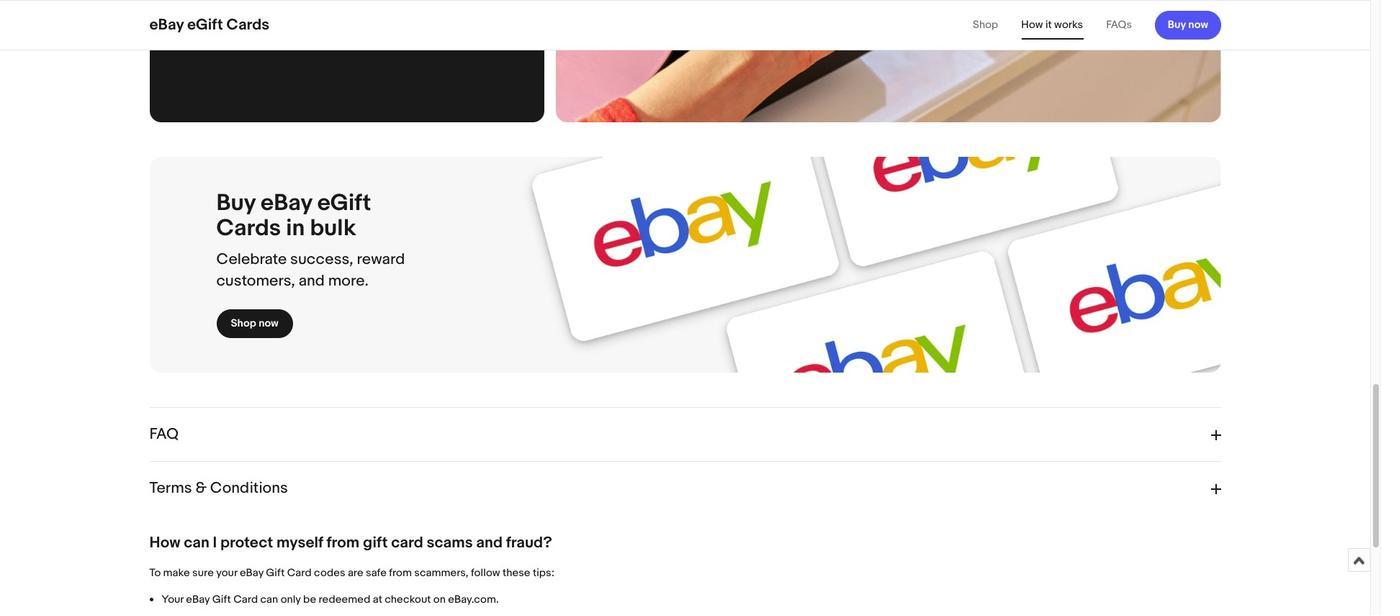 Task type: describe. For each thing, give the bounding box(es) containing it.
cards inside buy ebay egift cards in bulk
[[216, 215, 281, 243]]

only
[[281, 594, 301, 607]]

2 vertical spatial and
[[476, 535, 503, 553]]

scams
[[427, 535, 473, 553]]

terms
[[149, 480, 192, 499]]

celebrate
[[216, 251, 287, 269]]

ebay egift cards
[[149, 15, 270, 34]]

now for buy now
[[1189, 18, 1209, 31]]

to
[[149, 567, 161, 581]]

shop for shop link
[[973, 18, 999, 32]]

gift
[[363, 535, 388, 553]]

shop for shop now
[[231, 317, 256, 331]]

3
[[195, 15, 202, 29]]

ebay.com.
[[448, 594, 499, 607]]

1 vertical spatial can
[[260, 594, 278, 607]]

to make sure your ebay gift card codes are safe from scammers, follow these   tips:
[[149, 567, 555, 581]]

more.
[[328, 272, 369, 291]]

your ebay gift card can only be redeemed at checkout on ebay.com.
[[162, 594, 499, 607]]

how for how can i protect myself from gift card scams and fraud?
[[149, 535, 180, 553]]

myself
[[277, 535, 323, 553]]

follow
[[471, 567, 500, 581]]

ebay inside buy ebay egift cards in bulk
[[261, 190, 312, 218]]

at
[[373, 594, 382, 607]]

buy now link
[[1156, 10, 1221, 39]]

your
[[216, 567, 237, 581]]

0 vertical spatial egift
[[187, 15, 223, 34]]

conditions
[[210, 480, 288, 499]]

codes
[[314, 567, 345, 581]]

on
[[434, 594, 446, 607]]

customers,
[[216, 272, 295, 291]]

egift inside buy ebay egift cards in bulk
[[317, 190, 371, 218]]

&
[[195, 480, 207, 499]]

how it works image
[[556, 0, 1221, 123]]

sure
[[192, 567, 214, 581]]

buy ebay egift cards in bulk
[[216, 190, 371, 243]]

1 horizontal spatial from
[[389, 567, 412, 581]]

0 horizontal spatial from
[[327, 535, 360, 553]]

confirm
[[233, 9, 291, 28]]

0 horizontal spatial card
[[233, 594, 258, 607]]

0 vertical spatial cards
[[227, 15, 270, 34]]

scammers,
[[414, 567, 469, 581]]

0 vertical spatial and
[[294, 9, 320, 28]]

make
[[163, 567, 190, 581]]

redeemed
[[319, 594, 371, 607]]

safe
[[366, 567, 387, 581]]

tips:
[[533, 567, 555, 581]]

buy for buy ebay egift cards in bulk
[[216, 190, 256, 218]]



Task type: vqa. For each thing, say whether or not it's contained in the screenshot.
eGift to the top
yes



Task type: locate. For each thing, give the bounding box(es) containing it.
1 vertical spatial how
[[149, 535, 180, 553]]

0 horizontal spatial shop
[[231, 317, 256, 331]]

it
[[1046, 18, 1052, 32]]

confirm and pay
[[233, 9, 350, 28]]

works
[[1055, 18, 1083, 32]]

from right safe at the left of the page
[[389, 567, 412, 581]]

card up only
[[287, 567, 312, 581]]

can left i
[[184, 535, 209, 553]]

buy inside buy ebay egift cards in bulk
[[216, 190, 256, 218]]

how up to
[[149, 535, 180, 553]]

protect
[[220, 535, 273, 553]]

in
[[286, 215, 305, 243]]

your
[[162, 594, 184, 607]]

how can i protect myself from gift card scams and fraud?
[[149, 535, 552, 553]]

egift left confirm
[[187, 15, 223, 34]]

1 horizontal spatial how
[[1022, 18, 1043, 32]]

1 horizontal spatial gift
[[266, 567, 285, 581]]

1 vertical spatial gift
[[212, 594, 231, 607]]

and left pay
[[294, 9, 320, 28]]

shop left "it"
[[973, 18, 999, 32]]

0 horizontal spatial gift
[[212, 594, 231, 607]]

be
[[303, 594, 316, 607]]

shop down customers,
[[231, 317, 256, 331]]

egift right the in
[[317, 190, 371, 218]]

0 horizontal spatial now
[[259, 317, 279, 331]]

terms & conditions button
[[149, 463, 1221, 516]]

and up follow
[[476, 535, 503, 553]]

faqs link
[[1107, 18, 1132, 32]]

shop inside button
[[231, 317, 256, 331]]

1 horizontal spatial can
[[260, 594, 278, 607]]

0 horizontal spatial egift
[[187, 15, 223, 34]]

0 vertical spatial now
[[1189, 18, 1209, 31]]

1 horizontal spatial now
[[1189, 18, 1209, 31]]

and
[[294, 9, 320, 28], [299, 272, 325, 291], [476, 535, 503, 553]]

gift down your
[[212, 594, 231, 607]]

buy for buy now
[[1168, 18, 1186, 31]]

1 vertical spatial buy
[[216, 190, 256, 218]]

are
[[348, 567, 364, 581]]

0 vertical spatial shop
[[973, 18, 999, 32]]

0 vertical spatial from
[[327, 535, 360, 553]]

bulk
[[310, 215, 356, 243]]

1 vertical spatial and
[[299, 272, 325, 291]]

pay
[[324, 9, 350, 28]]

1 vertical spatial shop
[[231, 317, 256, 331]]

1 vertical spatial egift
[[317, 190, 371, 218]]

can
[[184, 535, 209, 553], [260, 594, 278, 607]]

0 vertical spatial card
[[287, 567, 312, 581]]

shop now button
[[216, 310, 293, 338]]

cards right "3"
[[227, 15, 270, 34]]

now for shop now
[[259, 317, 279, 331]]

0 vertical spatial gift
[[266, 567, 285, 581]]

1 vertical spatial now
[[259, 317, 279, 331]]

0 horizontal spatial buy
[[216, 190, 256, 218]]

shop
[[973, 18, 999, 32], [231, 317, 256, 331]]

card down your
[[233, 594, 258, 607]]

1 vertical spatial card
[[233, 594, 258, 607]]

terms & conditions
[[149, 480, 288, 499]]

0 vertical spatial how
[[1022, 18, 1043, 32]]

from up to make sure your ebay gift card codes are safe from scammers, follow these   tips:
[[327, 535, 360, 553]]

how
[[1022, 18, 1043, 32], [149, 535, 180, 553]]

buy now
[[1168, 18, 1209, 31]]

celebrate success, reward customers, and more.
[[216, 251, 405, 291]]

egift
[[187, 15, 223, 34], [317, 190, 371, 218]]

fraud?
[[506, 535, 552, 553]]

cards
[[227, 15, 270, 34], [216, 215, 281, 243]]

how left "it"
[[1022, 18, 1043, 32]]

faq button
[[149, 409, 1221, 462]]

ebay
[[149, 15, 184, 34], [261, 190, 312, 218], [240, 567, 264, 581], [186, 594, 210, 607]]

card
[[391, 535, 423, 553]]

1 horizontal spatial egift
[[317, 190, 371, 218]]

can left only
[[260, 594, 278, 607]]

1 horizontal spatial shop
[[973, 18, 999, 32]]

i
[[213, 535, 217, 553]]

0 vertical spatial buy
[[1168, 18, 1186, 31]]

1 horizontal spatial buy
[[1168, 18, 1186, 31]]

how it works link
[[1022, 18, 1083, 32]]

now
[[1189, 18, 1209, 31], [259, 317, 279, 331]]

cards up celebrate
[[216, 215, 281, 243]]

now inside buy now link
[[1189, 18, 1209, 31]]

shop now
[[231, 317, 279, 331]]

0 vertical spatial can
[[184, 535, 209, 553]]

0 horizontal spatial how
[[149, 535, 180, 553]]

now inside shop now button
[[259, 317, 279, 331]]

these
[[503, 567, 531, 581]]

1 horizontal spatial card
[[287, 567, 312, 581]]

success,
[[290, 251, 353, 269]]

gift
[[266, 567, 285, 581], [212, 594, 231, 607]]

buy
[[1168, 18, 1186, 31], [216, 190, 256, 218]]

how it works
[[1022, 18, 1083, 32]]

reward
[[357, 251, 405, 269]]

1 vertical spatial cards
[[216, 215, 281, 243]]

how for how it works
[[1022, 18, 1043, 32]]

and inside the celebrate success, reward customers, and more.
[[299, 272, 325, 291]]

1 vertical spatial from
[[389, 567, 412, 581]]

and down success,
[[299, 272, 325, 291]]

gift up only
[[266, 567, 285, 581]]

faq
[[149, 426, 179, 445]]

faqs
[[1107, 18, 1132, 32]]

card
[[287, 567, 312, 581], [233, 594, 258, 607]]

checkout
[[385, 594, 431, 607]]

shop link
[[973, 18, 999, 32]]

buy right faqs
[[1168, 18, 1186, 31]]

0 horizontal spatial can
[[184, 535, 209, 553]]

from
[[327, 535, 360, 553], [389, 567, 412, 581]]

buy up celebrate
[[216, 190, 256, 218]]



